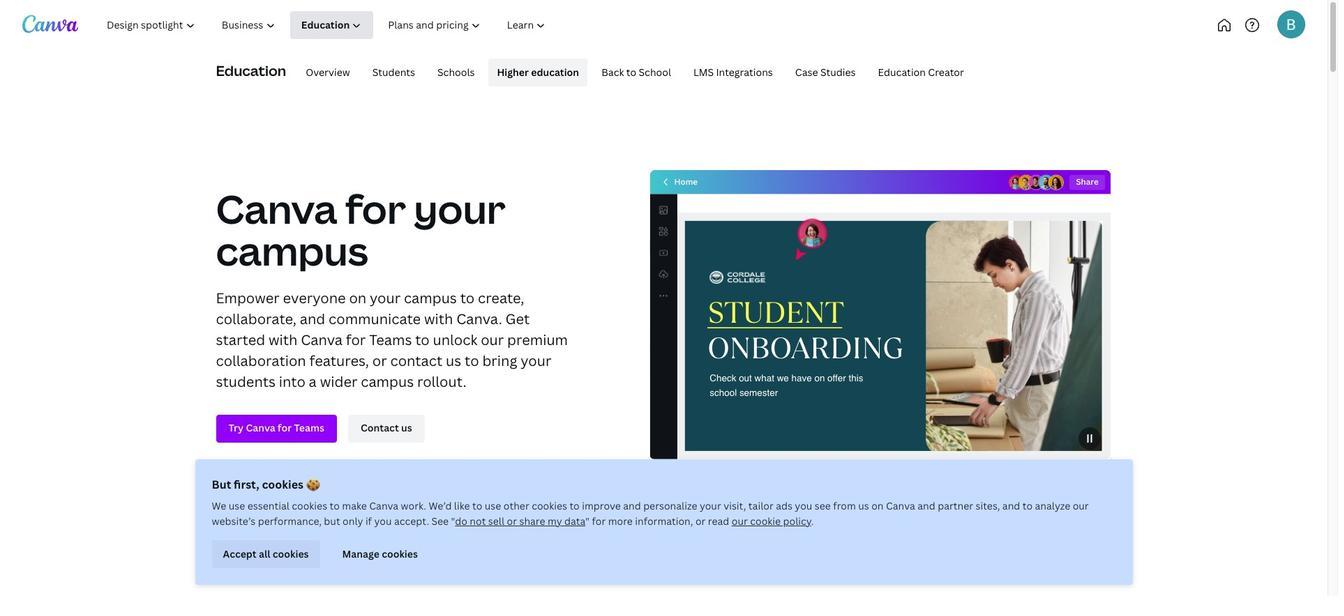 Task type: locate. For each thing, give the bounding box(es) containing it.
with
[[424, 310, 453, 328], [269, 330, 298, 349]]

with up unlock at left
[[424, 310, 453, 328]]

us inside empower everyone on your campus to create, collaborate, and communicate with canva. get started with canva for teams to unlock our premium collaboration features, or contact us to bring your students into a wider campus rollout.
[[446, 351, 462, 370]]

.
[[812, 515, 814, 528]]

1 horizontal spatial us
[[859, 500, 869, 513]]

education creator link
[[870, 59, 973, 87]]

get
[[506, 310, 530, 328]]

cookies down accept.
[[382, 548, 418, 561]]

0 horizontal spatial or
[[373, 351, 387, 370]]

0 horizontal spatial "
[[451, 515, 455, 528]]

we use essential cookies to make canva work. we'd like to use other cookies to improve and personalize your visit, tailor ads you see from us on canva and partner sites, and to analyze our website's performance, but only if you accept. see "
[[212, 500, 1089, 528]]

your
[[414, 182, 506, 235], [370, 289, 401, 307], [521, 351, 552, 370], [700, 500, 722, 513]]

0 vertical spatial us
[[446, 351, 462, 370]]

integrations
[[716, 65, 773, 79]]

from
[[834, 500, 856, 513]]

menu bar
[[292, 59, 973, 87]]

premium
[[507, 330, 568, 349]]

what inside student onboarding check out what we have on offer this school semester
[[755, 373, 774, 384]]

our down the visit,
[[732, 515, 748, 528]]

canva inside the canva for your campus
[[216, 182, 337, 235]]

what
[[755, 373, 774, 384], [755, 373, 774, 384]]

1 vertical spatial with
[[269, 330, 298, 349]]

0 vertical spatial campus
[[216, 224, 368, 277]]

1 vertical spatial for
[[346, 330, 366, 349]]

" inside we use essential cookies to make canva work. we'd like to use other cookies to improve and personalize your visit, tailor ads you see from us on canva and partner sites, and to analyze our website's performance, but only if you accept. see "
[[451, 515, 455, 528]]

student inside student onboarding check out what we have on offer this school semester
[[708, 292, 844, 333]]

us down unlock at left
[[446, 351, 462, 370]]

1 " from the left
[[451, 515, 455, 528]]

empower
[[216, 289, 280, 307]]

to right back at top left
[[627, 65, 637, 79]]

on inside check out what we have on offer this school semester ben
[[814, 373, 825, 384]]

for
[[345, 182, 406, 235], [346, 330, 366, 349], [592, 515, 606, 528]]

out
[[739, 373, 752, 384], [739, 373, 752, 384]]

use up website's
[[229, 500, 245, 513]]

if
[[366, 515, 372, 528]]

analyze
[[1035, 500, 1071, 513]]

my
[[548, 515, 562, 528]]

to inside menu bar
[[627, 65, 637, 79]]

or
[[373, 351, 387, 370], [507, 515, 517, 528], [696, 515, 706, 528]]

have
[[792, 373, 812, 384], [792, 373, 812, 384]]

campus
[[216, 224, 368, 277], [404, 289, 457, 307], [361, 372, 414, 391]]

school
[[710, 388, 737, 399], [710, 388, 737, 399]]

make
[[342, 500, 367, 513]]

campus up unlock at left
[[404, 289, 457, 307]]

overview link
[[297, 59, 359, 87]]

1 vertical spatial you
[[374, 515, 392, 528]]

see
[[432, 515, 449, 528]]

manage
[[342, 548, 380, 561]]

onboarding
[[708, 327, 903, 368], [708, 327, 903, 368]]

0 horizontal spatial you
[[374, 515, 392, 528]]

and left partner
[[918, 500, 936, 513]]

do not sell or share my data " for more information, or read our cookie policy .
[[455, 515, 814, 528]]

studies
[[821, 65, 856, 79]]

case studies link
[[787, 59, 864, 87]]

2 " from the left
[[586, 515, 590, 528]]

website's
[[212, 515, 256, 528]]

manage cookies button
[[331, 541, 429, 569]]

education for education
[[216, 61, 286, 80]]

1 horizontal spatial you
[[795, 500, 813, 513]]

2 horizontal spatial our
[[1073, 500, 1089, 513]]

higher
[[497, 65, 529, 79]]

and down everyone
[[300, 310, 325, 328]]

use up sell on the bottom left of page
[[485, 500, 501, 513]]

campus down contact
[[361, 372, 414, 391]]

student
[[708, 292, 844, 333], [708, 292, 844, 333]]

personalize
[[644, 500, 698, 513]]

to left analyze
[[1023, 500, 1033, 513]]

higher education link
[[489, 59, 588, 87]]

and right sites,
[[1003, 500, 1021, 513]]

student inside student onboarding
[[708, 292, 844, 333]]

0 vertical spatial with
[[424, 310, 453, 328]]

cookies down 🍪
[[292, 500, 327, 513]]

campus inside the canva for your campus
[[216, 224, 368, 277]]

first,
[[234, 477, 259, 493]]

or down teams
[[373, 351, 387, 370]]

" right see
[[451, 515, 455, 528]]

or right sell on the bottom left of page
[[507, 515, 517, 528]]

we
[[777, 373, 789, 384], [777, 373, 789, 384]]

your inside we use essential cookies to make canva work. we'd like to use other cookies to improve and personalize your visit, tailor ads you see from us on canva and partner sites, and to analyze our website's performance, but only if you accept. see "
[[700, 500, 722, 513]]

on inside student onboarding check out what we have on offer this school semester
[[814, 373, 825, 384]]

and
[[300, 310, 325, 328], [623, 500, 641, 513], [918, 500, 936, 513], [1003, 500, 1021, 513]]

and up do not sell or share my data " for more information, or read our cookie policy .
[[623, 500, 641, 513]]

school inside student onboarding check out what we have on offer this school semester
[[710, 388, 737, 399]]

only
[[343, 515, 363, 528]]

see
[[815, 500, 831, 513]]

0 vertical spatial our
[[481, 330, 504, 349]]

you up policy
[[795, 500, 813, 513]]

you right if
[[374, 515, 392, 528]]

2 vertical spatial our
[[732, 515, 748, 528]]

menu bar containing overview
[[292, 59, 973, 87]]

student onboarding check out what we have on offer this school semester
[[708, 292, 903, 399]]

1 horizontal spatial education
[[878, 65, 926, 79]]

rollout.
[[417, 372, 467, 391]]

0 vertical spatial you
[[795, 500, 813, 513]]

to right like
[[473, 500, 483, 513]]

1 horizontal spatial "
[[586, 515, 590, 528]]

offer inside check out what we have on offer this school semester ben
[[827, 373, 846, 384]]

or left read
[[696, 515, 706, 528]]

cookies
[[262, 477, 304, 493], [292, 500, 327, 513], [532, 500, 567, 513], [273, 548, 309, 561], [382, 548, 418, 561]]

" down improve
[[586, 515, 590, 528]]

like
[[454, 500, 470, 513]]

cookie
[[750, 515, 781, 528]]

sell
[[488, 515, 505, 528]]

0 horizontal spatial us
[[446, 351, 462, 370]]

our right analyze
[[1073, 500, 1089, 513]]

0 horizontal spatial education
[[216, 61, 286, 80]]

accept all cookies button
[[212, 541, 320, 569]]

we inside student onboarding check out what we have on offer this school semester
[[777, 373, 789, 384]]

cookies up the essential
[[262, 477, 304, 493]]

check inside check out what we have on offer this school semester ben
[[710, 373, 736, 384]]

0 horizontal spatial use
[[229, 500, 245, 513]]

education inside menu bar
[[878, 65, 926, 79]]

1 horizontal spatial use
[[485, 500, 501, 513]]

cookies right the all
[[273, 548, 309, 561]]

we inside check out what we have on offer this school semester ben
[[777, 373, 789, 384]]

read
[[708, 515, 730, 528]]

you
[[795, 500, 813, 513], [374, 515, 392, 528]]

to up but
[[330, 500, 340, 513]]

empower everyone on your campus to create, collaborate, and communicate with canva. get started with canva for teams to unlock our premium collaboration features, or contact us to bring your students into a wider campus rollout.
[[216, 289, 568, 391]]

our up bring
[[481, 330, 504, 349]]

ben
[[861, 359, 874, 368]]

our
[[481, 330, 504, 349], [1073, 500, 1089, 513], [732, 515, 748, 528]]

students
[[216, 372, 276, 391]]

us
[[446, 351, 462, 370], [859, 500, 869, 513]]

student onboarding
[[708, 292, 903, 368]]

for inside empower everyone on your campus to create, collaborate, and communicate with canva. get started with canva for teams to unlock our premium collaboration features, or contact us to bring your students into a wider campus rollout.
[[346, 330, 366, 349]]

unlock
[[433, 330, 478, 349]]

check out what we have on offer this school semester ben
[[710, 359, 874, 399]]

campus up everyone
[[216, 224, 368, 277]]

onboarding for student onboarding check out what we have on offer this school semester
[[708, 327, 903, 368]]

1 vertical spatial us
[[859, 500, 869, 513]]

check
[[710, 373, 736, 384], [710, 373, 736, 384]]

1 horizontal spatial or
[[507, 515, 517, 528]]

1 horizontal spatial with
[[424, 310, 453, 328]]

with up collaboration
[[269, 330, 298, 349]]

canva
[[216, 182, 337, 235], [301, 330, 343, 349], [369, 500, 399, 513], [886, 500, 916, 513]]

bring
[[483, 351, 517, 370]]

1 vertical spatial our
[[1073, 500, 1089, 513]]

for inside the canva for your campus
[[345, 182, 406, 235]]

and inside empower everyone on your campus to create, collaborate, and communicate with canva. get started with canva for teams to unlock our premium collaboration features, or contact us to bring your students into a wider campus rollout.
[[300, 310, 325, 328]]

do
[[455, 515, 468, 528]]

us right from
[[859, 500, 869, 513]]

partner
[[938, 500, 974, 513]]

this inside student onboarding check out what we have on offer this school semester
[[849, 373, 863, 384]]

accept
[[223, 548, 257, 561]]

0 vertical spatial for
[[345, 182, 406, 235]]

0 horizontal spatial our
[[481, 330, 504, 349]]



Task type: vqa. For each thing, say whether or not it's contained in the screenshot.
rightmost or
yes



Task type: describe. For each thing, give the bounding box(es) containing it.
on inside we use essential cookies to make canva work. we'd like to use other cookies to improve and personalize your visit, tailor ads you see from us on canva and partner sites, and to analyze our website's performance, but only if you accept. see "
[[872, 500, 884, 513]]

create,
[[478, 289, 525, 307]]

0 horizontal spatial with
[[269, 330, 298, 349]]

to up canva.
[[460, 289, 475, 307]]

have inside student onboarding check out what we have on offer this school semester
[[792, 373, 812, 384]]

1 vertical spatial campus
[[404, 289, 457, 307]]

1 horizontal spatial our
[[732, 515, 748, 528]]

our cookie policy link
[[732, 515, 812, 528]]

students
[[372, 65, 415, 79]]

schools
[[438, 65, 475, 79]]

collaboration
[[216, 351, 306, 370]]

students link
[[364, 59, 424, 87]]

back to school link
[[593, 59, 680, 87]]

collaborate,
[[216, 310, 297, 328]]

data
[[565, 515, 586, 528]]

2 use from the left
[[485, 500, 501, 513]]

case studies
[[796, 65, 856, 79]]

2 vertical spatial for
[[592, 515, 606, 528]]

started
[[216, 330, 265, 349]]

communicate
[[329, 310, 421, 328]]

2 vertical spatial campus
[[361, 372, 414, 391]]

teams
[[369, 330, 412, 349]]

semester inside student onboarding check out what we have on offer this school semester
[[739, 388, 778, 399]]

information,
[[635, 515, 693, 528]]

ads
[[776, 500, 793, 513]]

but
[[212, 477, 231, 493]]

our inside we use essential cookies to make canva work. we'd like to use other cookies to improve and personalize your visit, tailor ads you see from us on canva and partner sites, and to analyze our website's performance, but only if you accept. see "
[[1073, 500, 1089, 513]]

offer inside student onboarding check out what we have on offer this school semester
[[827, 373, 846, 384]]

out inside check out what we have on offer this school semester ben
[[739, 373, 752, 384]]

1 use from the left
[[229, 500, 245, 513]]

us inside we use essential cookies to make canva work. we'd like to use other cookies to improve and personalize your visit, tailor ads you see from us on canva and partner sites, and to analyze our website's performance, but only if you accept. see "
[[859, 500, 869, 513]]

or inside empower everyone on your campus to create, collaborate, and communicate with canva. get started with canva for teams to unlock our premium collaboration features, or contact us to bring your students into a wider campus rollout.
[[373, 351, 387, 370]]

check inside student onboarding check out what we have on offer this school semester
[[710, 373, 736, 384]]

case
[[796, 65, 818, 79]]

education creator
[[878, 65, 965, 79]]

your inside the canva for your campus
[[414, 182, 506, 235]]

do not sell or share my data link
[[455, 515, 586, 528]]

🍪
[[306, 477, 320, 493]]

improve
[[582, 500, 621, 513]]

to up contact
[[415, 330, 430, 349]]

what inside check out what we have on offer this school semester ben
[[755, 373, 774, 384]]

to down unlock at left
[[465, 351, 479, 370]]

education
[[531, 65, 579, 79]]

visit,
[[724, 500, 746, 513]]

into
[[279, 372, 306, 391]]

have inside check out what we have on offer this school semester ben
[[792, 373, 812, 384]]

higher education
[[497, 65, 579, 79]]

lms integrations link
[[685, 59, 782, 87]]

we'd
[[429, 500, 452, 513]]

everyone
[[283, 289, 346, 307]]

manage cookies
[[342, 548, 418, 561]]

overview
[[306, 65, 350, 79]]

education for education creator
[[878, 65, 926, 79]]

on inside empower everyone on your campus to create, collaborate, and communicate with canva. get started with canva for teams to unlock our premium collaboration features, or contact us to bring your students into a wider campus rollout.
[[349, 289, 367, 307]]

back
[[602, 65, 624, 79]]

back to school
[[602, 65, 671, 79]]

work.
[[401, 500, 426, 513]]

share
[[520, 515, 545, 528]]

all
[[259, 548, 270, 561]]

canva.
[[457, 310, 502, 328]]

contact
[[391, 351, 443, 370]]

performance,
[[258, 515, 322, 528]]

essential
[[248, 500, 290, 513]]

features,
[[310, 351, 369, 370]]

but
[[324, 515, 340, 528]]

school
[[639, 65, 671, 79]]

lms integrations
[[694, 65, 773, 79]]

student for student onboarding
[[708, 292, 844, 333]]

sites,
[[976, 500, 1000, 513]]

we
[[212, 500, 226, 513]]

but first, cookies 🍪
[[212, 477, 320, 493]]

a
[[309, 372, 317, 391]]

semester inside check out what we have on offer this school semester ben
[[739, 388, 778, 399]]

accept all cookies
[[223, 548, 309, 561]]

other
[[504, 500, 530, 513]]

more
[[608, 515, 633, 528]]

onboarding for student onboarding
[[708, 327, 903, 368]]

schools link
[[429, 59, 483, 87]]

2 horizontal spatial or
[[696, 515, 706, 528]]

school inside check out what we have on offer this school semester ben
[[710, 388, 737, 399]]

accept.
[[394, 515, 429, 528]]

not
[[470, 515, 486, 528]]

cookies up my
[[532, 500, 567, 513]]

policy
[[783, 515, 812, 528]]

this inside check out what we have on offer this school semester ben
[[849, 373, 863, 384]]

our inside empower everyone on your campus to create, collaborate, and communicate with canva. get started with canva for teams to unlock our premium collaboration features, or contact us to bring your students into a wider campus rollout.
[[481, 330, 504, 349]]

canva for your campus
[[216, 182, 506, 277]]

top level navigation element
[[95, 11, 605, 39]]

lms
[[694, 65, 714, 79]]

canva inside empower everyone on your campus to create, collaborate, and communicate with canva. get started with canva for teams to unlock our premium collaboration features, or contact us to bring your students into a wider campus rollout.
[[301, 330, 343, 349]]

wider
[[320, 372, 358, 391]]

creator
[[929, 65, 965, 79]]

out inside student onboarding check out what we have on offer this school semester
[[739, 373, 752, 384]]

to up data
[[570, 500, 580, 513]]

student for student onboarding check out what we have on offer this school semester
[[708, 292, 844, 333]]

tailor
[[749, 500, 774, 513]]



